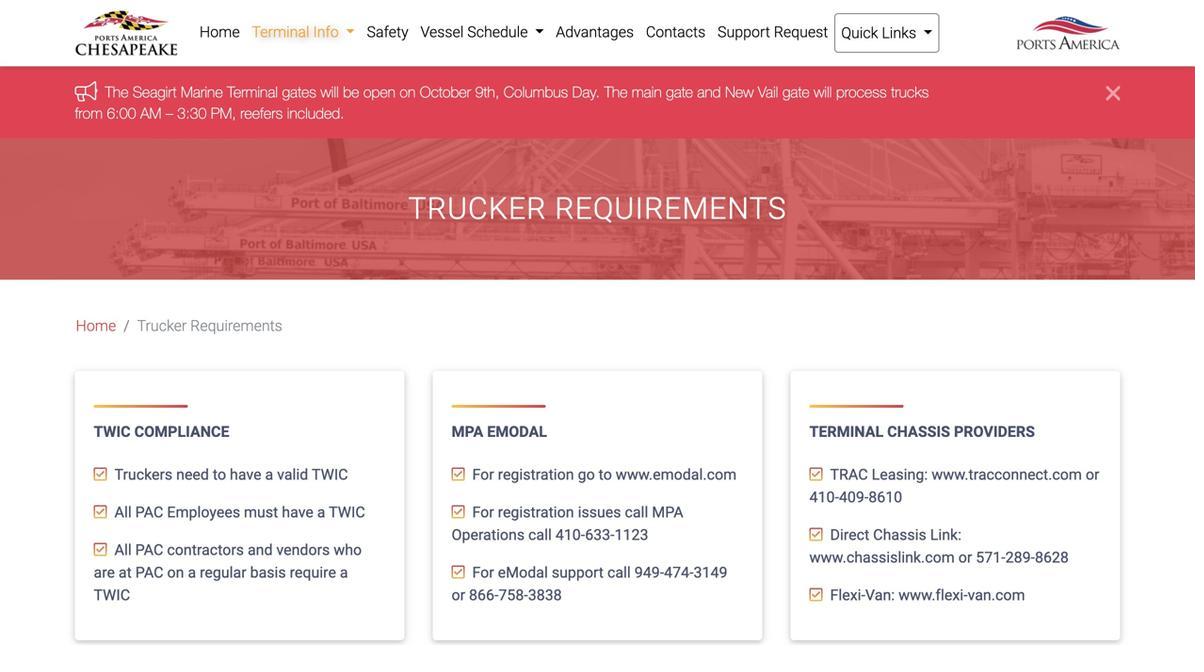 Task type: vqa. For each thing, say whether or not it's contained in the screenshot.
www.chassislink.com
yes



Task type: describe. For each thing, give the bounding box(es) containing it.
terminal info
[[252, 23, 343, 41]]

866-758-3838 link
[[469, 587, 562, 604]]

from
[[75, 104, 103, 122]]

www.tracconnect.com
[[932, 466, 1082, 484]]

terminal chassis providers
[[810, 423, 1035, 441]]

2 will from the left
[[814, 83, 832, 101]]

pac for contractors
[[135, 541, 163, 559]]

advantages link
[[550, 13, 640, 51]]

operations
[[452, 526, 525, 544]]

949-474-3149 link
[[635, 564, 728, 582]]

new
[[725, 83, 754, 101]]

0 horizontal spatial home
[[76, 317, 116, 335]]

october
[[420, 83, 471, 101]]

flexi-van: www.flexi-van.com
[[830, 587, 1025, 604]]

for registration issues call mpa operations call
[[452, 504, 684, 544]]

all pac employees must have a twic
[[114, 504, 365, 522]]

check square image for all pac contractors and vendors who are at pac on a regular basis require a twic
[[94, 542, 107, 557]]

the seagirt marine terminal gates will be open on october 9th, columbus day. the main gate and new vail gate will process trucks from 6:00 am – 3:30 pm, reefers included. link
[[75, 83, 929, 122]]

support request
[[718, 23, 828, 41]]

vessel
[[421, 23, 464, 41]]

0 horizontal spatial requirements
[[190, 317, 282, 335]]

check square image for for registration go to
[[452, 467, 465, 482]]

quick links
[[841, 24, 920, 42]]

all for all pac contractors and vendors who are at pac on a regular basis require a twic
[[114, 541, 132, 559]]

410-633-1123 link
[[556, 526, 648, 544]]

www.emodal.com link
[[616, 466, 737, 484]]

1 horizontal spatial trucker requirements
[[408, 191, 787, 227]]

633-
[[585, 526, 615, 544]]

am
[[140, 104, 161, 122]]

advantages
[[556, 23, 634, 41]]

410- inside trac leasing: www.tracconnect.com or 410-409-8610
[[810, 489, 839, 506]]

safety
[[367, 23, 408, 41]]

contractors
[[167, 541, 244, 559]]

1 horizontal spatial home
[[200, 23, 240, 41]]

twic compliance
[[94, 423, 229, 441]]

process
[[836, 83, 887, 101]]

are
[[94, 564, 115, 582]]

2 gate from the left
[[783, 83, 810, 101]]

vessel schedule
[[421, 23, 532, 41]]

1 the from the left
[[105, 83, 128, 101]]

link:
[[930, 526, 962, 544]]

a left "valid" at the left
[[265, 466, 273, 484]]

safety link
[[361, 13, 415, 51]]

0 horizontal spatial mpa
[[452, 423, 483, 441]]

for for for registration go to www.emodal.com
[[472, 466, 494, 484]]

866-
[[469, 587, 499, 604]]

truckers
[[114, 466, 173, 484]]

main
[[632, 83, 662, 101]]

6:00
[[107, 104, 136, 122]]

terminal for terminal chassis providers
[[810, 423, 884, 441]]

mpa inside for registration issues call mpa operations call
[[652, 504, 684, 522]]

basis
[[250, 564, 286, 582]]

0 horizontal spatial have
[[230, 466, 261, 484]]

1 gate from the left
[[666, 83, 693, 101]]

issues
[[578, 504, 621, 522]]

check square image for direct chassis link:
[[810, 527, 823, 542]]

links
[[882, 24, 917, 42]]

or inside direct chassis link: www.chassislink.com or 571-289-8628
[[959, 549, 972, 567]]

check square image for for registration issues call mpa operations call
[[452, 505, 465, 520]]

contacts
[[646, 23, 706, 41]]

trac
[[830, 466, 868, 484]]

day.
[[572, 83, 600, 101]]

twic inside all pac contractors and vendors who are at pac on a regular basis require a twic
[[94, 587, 130, 604]]

support
[[552, 564, 604, 582]]

all for all pac employees must have a twic
[[114, 504, 132, 522]]

for for for emodal support call 949-474-3149 or 866-758-3838
[[472, 564, 494, 582]]

require
[[290, 564, 336, 582]]

www.chassislink.com
[[810, 549, 955, 567]]

3:30
[[177, 104, 207, 122]]

3838
[[528, 587, 562, 604]]

bullhorn image
[[75, 81, 105, 101]]

www.chassislink.com link
[[810, 549, 955, 567]]

0 vertical spatial requirements
[[555, 191, 787, 227]]

check square image for all pac employees must have a twic
[[94, 505, 107, 520]]

leasing:
[[872, 466, 928, 484]]

289-
[[1006, 549, 1035, 567]]

1 to from the left
[[213, 466, 226, 484]]

8628
[[1035, 549, 1069, 567]]

go
[[578, 466, 595, 484]]

twic up truckers
[[94, 423, 131, 441]]

support
[[718, 23, 770, 41]]

410-633-1123
[[556, 526, 648, 544]]

truckers need to have a valid twic
[[114, 466, 348, 484]]

vendors
[[276, 541, 330, 559]]

1 horizontal spatial home link
[[194, 13, 246, 51]]

474-
[[664, 564, 694, 582]]

vessel schedule link
[[415, 13, 550, 51]]

410-409-8610 link
[[810, 489, 902, 506]]

registration for issues
[[498, 504, 574, 522]]

check square image for for emodal support call
[[452, 565, 465, 580]]

emodal for for
[[498, 564, 548, 582]]

be
[[343, 83, 359, 101]]

regular
[[200, 564, 246, 582]]

twic right "valid" at the left
[[312, 466, 348, 484]]

compliance
[[134, 423, 229, 441]]

employees
[[167, 504, 240, 522]]

gates
[[282, 83, 316, 101]]

pac for employees
[[135, 504, 163, 522]]

direct chassis link: www.chassislink.com or 571-289-8628
[[810, 526, 1069, 567]]

for registration go to www.emodal.com
[[472, 466, 737, 484]]

must
[[244, 504, 278, 522]]

support request link
[[712, 13, 834, 51]]

8610
[[869, 489, 902, 506]]

chassis for terminal
[[887, 423, 950, 441]]

van.com
[[968, 587, 1025, 604]]



Task type: locate. For each thing, give the bounding box(es) containing it.
–
[[166, 104, 173, 122]]

requirements
[[555, 191, 787, 227], [190, 317, 282, 335]]

flexi-
[[830, 587, 866, 604]]

571-
[[976, 549, 1006, 567]]

a down contractors at the bottom left of the page
[[188, 564, 196, 582]]

2 horizontal spatial or
[[1086, 466, 1100, 484]]

trucker
[[408, 191, 547, 227], [137, 317, 187, 335]]

check square image up operations
[[452, 505, 465, 520]]

a down who at the bottom left
[[340, 564, 348, 582]]

reefers
[[240, 104, 283, 122]]

0 horizontal spatial on
[[167, 564, 184, 582]]

0 horizontal spatial 410-
[[556, 526, 585, 544]]

twic down "are"
[[94, 587, 130, 604]]

0 vertical spatial chassis
[[887, 423, 950, 441]]

emodal for mpa
[[487, 423, 547, 441]]

pac right at
[[135, 564, 163, 582]]

valid
[[277, 466, 308, 484]]

1 horizontal spatial gate
[[783, 83, 810, 101]]

1 vertical spatial requirements
[[190, 317, 282, 335]]

vail
[[758, 83, 778, 101]]

on inside all pac contractors and vendors who are at pac on a regular basis require a twic
[[167, 564, 184, 582]]

2 to from the left
[[599, 466, 612, 484]]

or left 571-
[[959, 549, 972, 567]]

and up basis
[[248, 541, 273, 559]]

to right go at the left bottom of page
[[599, 466, 612, 484]]

2 vertical spatial for
[[472, 564, 494, 582]]

check square image for truckers need to have a valid twic
[[94, 467, 107, 482]]

0 vertical spatial 410-
[[810, 489, 839, 506]]

1 for from the top
[[472, 466, 494, 484]]

2 vertical spatial terminal
[[810, 423, 884, 441]]

0 horizontal spatial trucker requirements
[[137, 317, 282, 335]]

have
[[230, 466, 261, 484], [282, 504, 313, 522]]

gate
[[666, 83, 693, 101], [783, 83, 810, 101]]

2 pac from the top
[[135, 541, 163, 559]]

and inside the seagirt marine terminal gates will be open on october 9th, columbus day. the main gate and new vail gate will process trucks from 6:00 am – 3:30 pm, reefers included.
[[697, 83, 721, 101]]

for for for registration issues call mpa operations call
[[472, 504, 494, 522]]

and left "new"
[[697, 83, 721, 101]]

chassis inside direct chassis link: www.chassislink.com or 571-289-8628
[[873, 526, 927, 544]]

terminal for terminal info
[[252, 23, 309, 41]]

or right www.tracconnect.com link
[[1086, 466, 1100, 484]]

0 vertical spatial mpa
[[452, 423, 483, 441]]

have right must
[[282, 504, 313, 522]]

1 vertical spatial call
[[528, 526, 552, 544]]

0 vertical spatial or
[[1086, 466, 1100, 484]]

twic up who at the bottom left
[[329, 504, 365, 522]]

registration up operations
[[498, 504, 574, 522]]

1 horizontal spatial will
[[814, 83, 832, 101]]

www.tracconnect.com link
[[932, 466, 1082, 484]]

1 vertical spatial all
[[114, 541, 132, 559]]

0 vertical spatial have
[[230, 466, 261, 484]]

trucks
[[891, 83, 929, 101]]

1 vertical spatial terminal
[[227, 83, 278, 101]]

3 for from the top
[[472, 564, 494, 582]]

the seagirt marine terminal gates will be open on october 9th, columbus day. the main gate and new vail gate will process trucks from 6:00 am – 3:30 pm, reefers included. alert
[[0, 66, 1195, 139]]

0 horizontal spatial will
[[321, 83, 339, 101]]

1 horizontal spatial the
[[604, 83, 628, 101]]

0 vertical spatial for
[[472, 466, 494, 484]]

0 horizontal spatial or
[[452, 587, 465, 604]]

on right open
[[400, 83, 416, 101]]

949-
[[635, 564, 664, 582]]

chassis up www.chassislink.com
[[873, 526, 927, 544]]

1 pac from the top
[[135, 504, 163, 522]]

call
[[625, 504, 648, 522], [528, 526, 552, 544], [607, 564, 631, 582]]

all inside all pac contractors and vendors who are at pac on a regular basis require a twic
[[114, 541, 132, 559]]

close image
[[1106, 81, 1120, 104]]

1 vertical spatial trucker requirements
[[137, 317, 282, 335]]

0 vertical spatial registration
[[498, 466, 574, 484]]

registration left go at the left bottom of page
[[498, 466, 574, 484]]

for
[[472, 466, 494, 484], [472, 504, 494, 522], [472, 564, 494, 582]]

pac left contractors at the bottom left of the page
[[135, 541, 163, 559]]

open
[[363, 83, 396, 101]]

1 all from the top
[[114, 504, 132, 522]]

emodal
[[487, 423, 547, 441], [498, 564, 548, 582]]

2 for from the top
[[472, 504, 494, 522]]

at
[[119, 564, 132, 582]]

terminal
[[252, 23, 309, 41], [227, 83, 278, 101], [810, 423, 884, 441]]

0 horizontal spatial home link
[[76, 315, 116, 337]]

pac
[[135, 504, 163, 522], [135, 541, 163, 559], [135, 564, 163, 582]]

gate right main
[[666, 83, 693, 101]]

direct
[[830, 526, 870, 544]]

trucker requirements
[[408, 191, 787, 227], [137, 317, 282, 335]]

1 vertical spatial and
[[248, 541, 273, 559]]

call for support
[[607, 564, 631, 582]]

contacts link
[[640, 13, 712, 51]]

410- down issues
[[556, 526, 585, 544]]

0 horizontal spatial the
[[105, 83, 128, 101]]

check square image
[[94, 467, 107, 482], [810, 467, 823, 482], [452, 505, 465, 520], [452, 565, 465, 580]]

1 registration from the top
[[498, 466, 574, 484]]

call inside for emodal support call 949-474-3149 or 866-758-3838
[[607, 564, 631, 582]]

for down mpa emodal
[[472, 466, 494, 484]]

0 vertical spatial emodal
[[487, 423, 547, 441]]

2 vertical spatial or
[[452, 587, 465, 604]]

1123
[[615, 526, 648, 544]]

410-
[[810, 489, 839, 506], [556, 526, 585, 544]]

1 will from the left
[[321, 83, 339, 101]]

1 horizontal spatial 410-
[[810, 489, 839, 506]]

mpa
[[452, 423, 483, 441], [652, 504, 684, 522]]

schedule
[[467, 23, 528, 41]]

a
[[265, 466, 273, 484], [317, 504, 325, 522], [188, 564, 196, 582], [340, 564, 348, 582]]

www.emodal.com
[[616, 466, 737, 484]]

2 registration from the top
[[498, 504, 574, 522]]

pm,
[[211, 104, 236, 122]]

0 horizontal spatial and
[[248, 541, 273, 559]]

terminal inside the seagirt marine terminal gates will be open on october 9th, columbus day. the main gate and new vail gate will process trucks from 6:00 am – 3:30 pm, reefers included.
[[227, 83, 278, 101]]

pac down truckers
[[135, 504, 163, 522]]

for up 866-
[[472, 564, 494, 582]]

emodal inside for emodal support call 949-474-3149 or 866-758-3838
[[498, 564, 548, 582]]

the right 'day.'
[[604, 83, 628, 101]]

0 vertical spatial on
[[400, 83, 416, 101]]

registration for go
[[498, 466, 574, 484]]

all pac contractors and vendors who are at pac on a regular basis require a twic
[[94, 541, 362, 604]]

0 vertical spatial trucker
[[408, 191, 547, 227]]

check square image for flexi-van:
[[810, 587, 823, 603]]

call right operations
[[528, 526, 552, 544]]

to right need
[[213, 466, 226, 484]]

2 vertical spatial pac
[[135, 564, 163, 582]]

terminal info link
[[246, 13, 361, 51]]

quick
[[841, 24, 878, 42]]

0 horizontal spatial gate
[[666, 83, 693, 101]]

marine
[[181, 83, 223, 101]]

gate right vail
[[783, 83, 810, 101]]

who
[[334, 541, 362, 559]]

terminal up trac
[[810, 423, 884, 441]]

info
[[313, 23, 339, 41]]

0 vertical spatial home link
[[194, 13, 246, 51]]

0 vertical spatial terminal
[[252, 23, 309, 41]]

call up 1123
[[625, 504, 648, 522]]

mpa emodal
[[452, 423, 547, 441]]

for inside for registration issues call mpa operations call
[[472, 504, 494, 522]]

home link
[[194, 13, 246, 51], [76, 315, 116, 337]]

3149
[[694, 564, 728, 582]]

quick links link
[[834, 13, 940, 53]]

1 vertical spatial pac
[[135, 541, 163, 559]]

on inside the seagirt marine terminal gates will be open on october 9th, columbus day. the main gate and new vail gate will process trucks from 6:00 am – 3:30 pm, reefers included.
[[400, 83, 416, 101]]

2 the from the left
[[604, 83, 628, 101]]

1 vertical spatial home link
[[76, 315, 116, 337]]

seagirt
[[133, 83, 177, 101]]

check square image for trac leasing:
[[810, 467, 823, 482]]

0 vertical spatial and
[[697, 83, 721, 101]]

1 vertical spatial for
[[472, 504, 494, 522]]

or inside trac leasing: www.tracconnect.com or 410-409-8610
[[1086, 466, 1100, 484]]

for emodal support call 949-474-3149 or 866-758-3838
[[452, 564, 728, 604]]

chassis for direct
[[873, 526, 927, 544]]

a up vendors
[[317, 504, 325, 522]]

check square image
[[452, 467, 465, 482], [94, 505, 107, 520], [810, 527, 823, 542], [94, 542, 107, 557], [810, 587, 823, 603]]

for inside for emodal support call 949-474-3149 or 866-758-3838
[[472, 564, 494, 582]]

terminal left info
[[252, 23, 309, 41]]

1 vertical spatial registration
[[498, 504, 574, 522]]

1 horizontal spatial mpa
[[652, 504, 684, 522]]

on
[[400, 83, 416, 101], [167, 564, 184, 582]]

1 horizontal spatial and
[[697, 83, 721, 101]]

www.flexi-
[[899, 587, 968, 604]]

columbus
[[504, 83, 568, 101]]

1 vertical spatial emodal
[[498, 564, 548, 582]]

www.flexi-van.com link
[[899, 587, 1025, 604]]

check square image down operations
[[452, 565, 465, 580]]

1 horizontal spatial to
[[599, 466, 612, 484]]

have up all pac employees must have a twic
[[230, 466, 261, 484]]

to
[[213, 466, 226, 484], [599, 466, 612, 484]]

chassis
[[887, 423, 950, 441], [873, 526, 927, 544]]

0 horizontal spatial to
[[213, 466, 226, 484]]

for up operations
[[472, 504, 494, 522]]

1 vertical spatial have
[[282, 504, 313, 522]]

1 horizontal spatial requirements
[[555, 191, 787, 227]]

1 horizontal spatial on
[[400, 83, 416, 101]]

758-
[[499, 587, 528, 604]]

0 vertical spatial home
[[200, 23, 240, 41]]

or inside for emodal support call 949-474-3149 or 866-758-3838
[[452, 587, 465, 604]]

1 horizontal spatial have
[[282, 504, 313, 522]]

1 vertical spatial home
[[76, 317, 116, 335]]

and inside all pac contractors and vendors who are at pac on a regular basis require a twic
[[248, 541, 273, 559]]

409-
[[839, 489, 869, 506]]

0 vertical spatial pac
[[135, 504, 163, 522]]

and
[[697, 83, 721, 101], [248, 541, 273, 559]]

1 horizontal spatial trucker
[[408, 191, 547, 227]]

included.
[[287, 104, 344, 122]]

1 horizontal spatial or
[[959, 549, 972, 567]]

trac leasing: www.tracconnect.com or 410-409-8610
[[810, 466, 1100, 506]]

2 all from the top
[[114, 541, 132, 559]]

571-289-8628 link
[[976, 549, 1069, 567]]

2 vertical spatial call
[[607, 564, 631, 582]]

will left be
[[321, 83, 339, 101]]

registration inside for registration issues call mpa operations call
[[498, 504, 574, 522]]

all down truckers
[[114, 504, 132, 522]]

1 vertical spatial on
[[167, 564, 184, 582]]

van:
[[866, 587, 895, 604]]

terminal inside "link"
[[252, 23, 309, 41]]

all up at
[[114, 541, 132, 559]]

chassis up leasing:
[[887, 423, 950, 441]]

check square image left trac
[[810, 467, 823, 482]]

9th,
[[475, 83, 499, 101]]

0 vertical spatial trucker requirements
[[408, 191, 787, 227]]

need
[[176, 466, 209, 484]]

1 vertical spatial or
[[959, 549, 972, 567]]

1 vertical spatial chassis
[[873, 526, 927, 544]]

on down contractors at the bottom left of the page
[[167, 564, 184, 582]]

3 pac from the top
[[135, 564, 163, 582]]

the up 6:00
[[105, 83, 128, 101]]

1 vertical spatial trucker
[[137, 317, 187, 335]]

0 horizontal spatial trucker
[[137, 317, 187, 335]]

the seagirt marine terminal gates will be open on october 9th, columbus day. the main gate and new vail gate will process trucks from 6:00 am – 3:30 pm, reefers included.
[[75, 83, 929, 122]]

call for issues
[[625, 504, 648, 522]]

0 vertical spatial all
[[114, 504, 132, 522]]

request
[[774, 23, 828, 41]]

410- down trac
[[810, 489, 839, 506]]

call left 949- in the bottom right of the page
[[607, 564, 631, 582]]

1 vertical spatial mpa
[[652, 504, 684, 522]]

or left 866-
[[452, 587, 465, 604]]

terminal up reefers
[[227, 83, 278, 101]]

1 vertical spatial 410-
[[556, 526, 585, 544]]

check square image left truckers
[[94, 467, 107, 482]]

0 vertical spatial call
[[625, 504, 648, 522]]

will left process
[[814, 83, 832, 101]]



